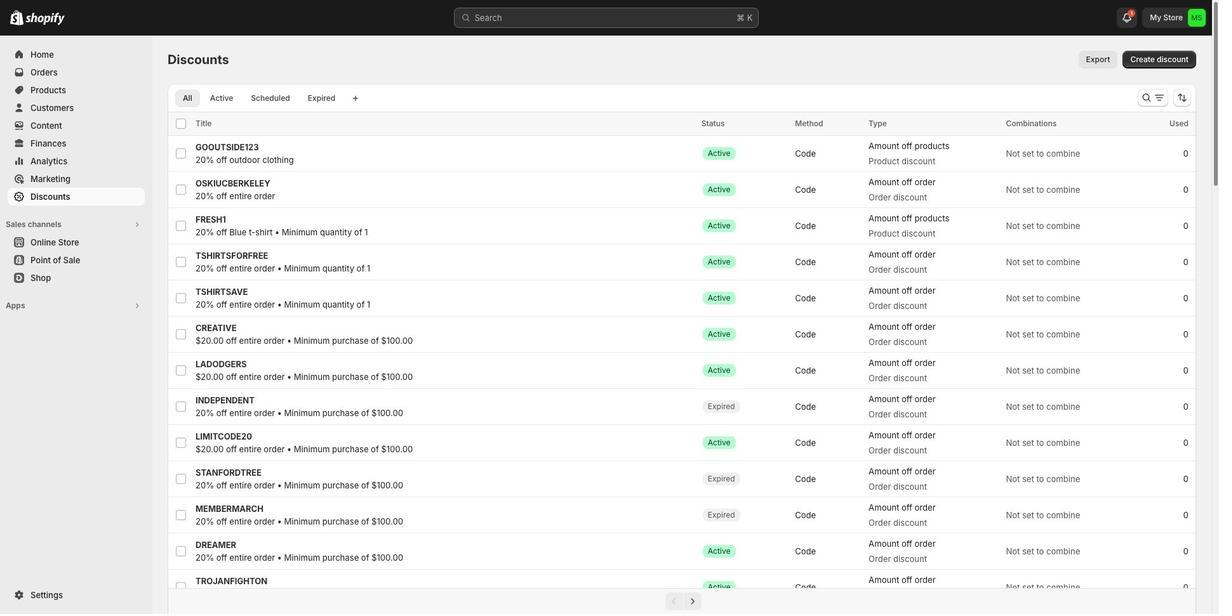 Task type: vqa. For each thing, say whether or not it's contained in the screenshot.
list to the left
no



Task type: locate. For each thing, give the bounding box(es) containing it.
tab list
[[173, 89, 346, 107]]

shopify image
[[10, 10, 23, 25], [25, 13, 65, 25]]

1 horizontal spatial shopify image
[[25, 13, 65, 25]]

pagination element
[[168, 589, 1196, 615]]

0 horizontal spatial shopify image
[[10, 10, 23, 25]]

my store image
[[1188, 9, 1206, 27]]



